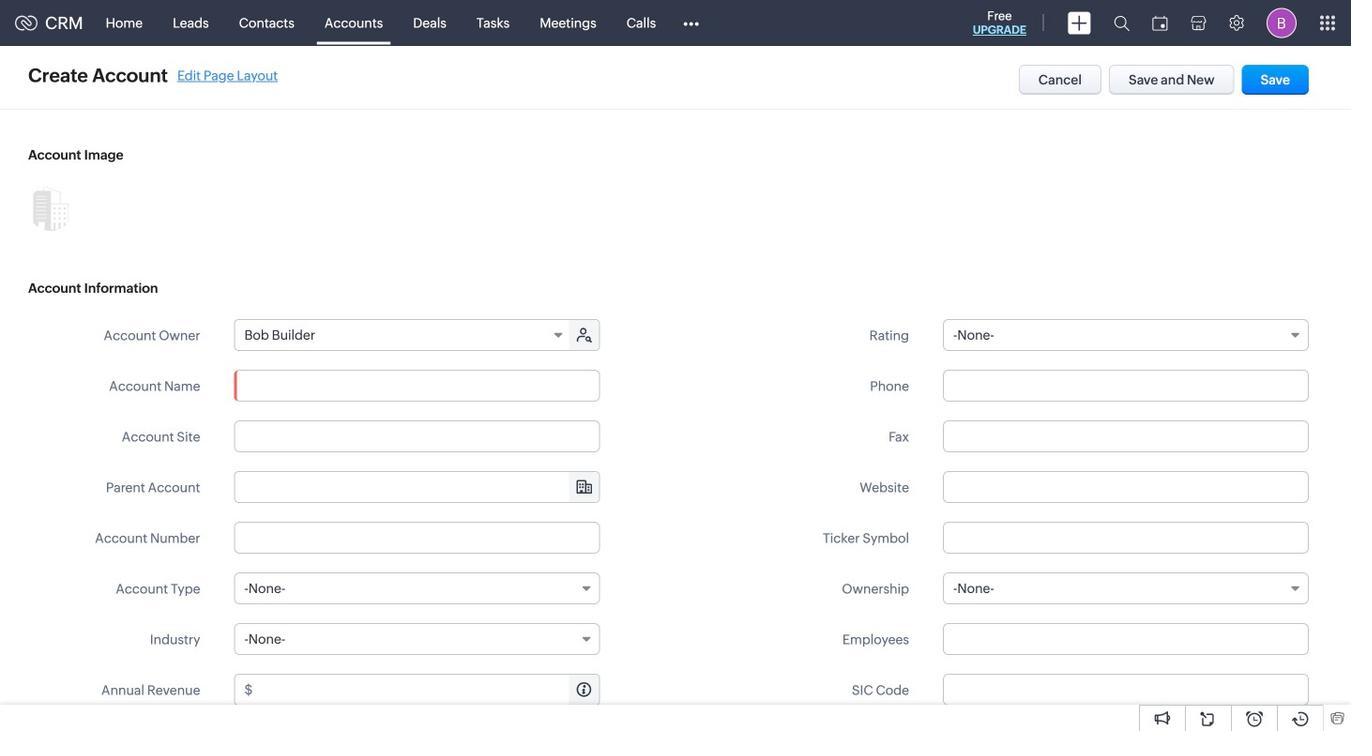 Task type: describe. For each thing, give the bounding box(es) containing it.
create menu image
[[1068, 12, 1092, 34]]

profile image
[[1267, 8, 1297, 38]]

search element
[[1103, 0, 1141, 46]]

profile element
[[1256, 0, 1308, 46]]



Task type: locate. For each thing, give the bounding box(es) containing it.
None field
[[235, 320, 571, 350], [235, 472, 599, 502], [234, 573, 600, 604], [234, 623, 600, 655], [235, 320, 571, 350], [235, 472, 599, 502], [234, 573, 600, 604], [234, 623, 600, 655]]

None text field
[[943, 420, 1309, 452], [943, 522, 1309, 554], [943, 623, 1309, 655], [256, 675, 599, 705], [943, 420, 1309, 452], [943, 522, 1309, 554], [943, 623, 1309, 655], [256, 675, 599, 705]]

search image
[[1114, 15, 1130, 31]]

create menu element
[[1057, 0, 1103, 46]]

calendar image
[[1153, 15, 1168, 31]]

image image
[[28, 186, 73, 231]]

logo image
[[15, 15, 38, 31]]

Other Modules field
[[671, 8, 712, 38]]

None text field
[[234, 370, 600, 402], [943, 370, 1309, 402], [234, 420, 600, 452], [943, 471, 1309, 503], [235, 472, 599, 502], [234, 522, 600, 554], [943, 674, 1309, 706], [234, 370, 600, 402], [943, 370, 1309, 402], [234, 420, 600, 452], [943, 471, 1309, 503], [235, 472, 599, 502], [234, 522, 600, 554], [943, 674, 1309, 706]]



Task type: vqa. For each thing, say whether or not it's contained in the screenshot.
qualification
no



